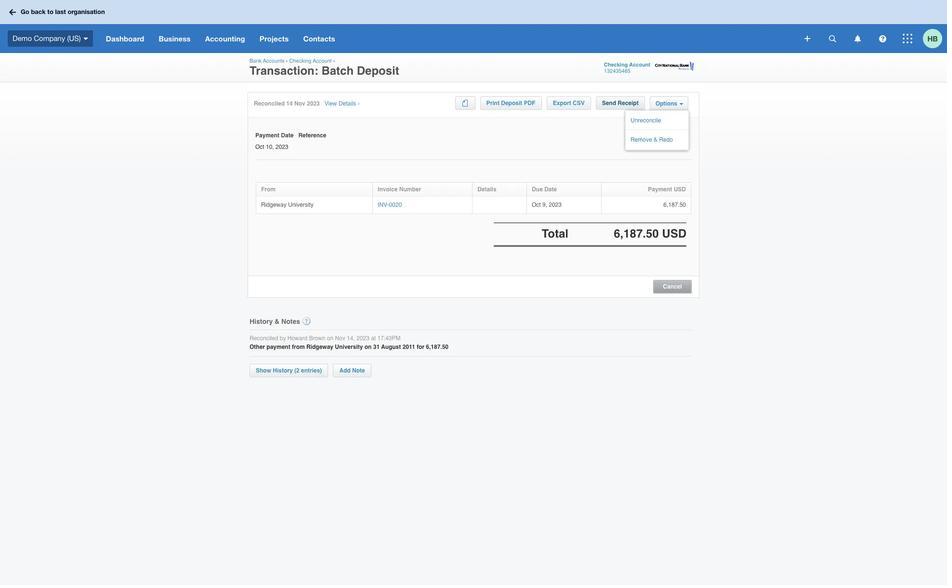 Task type: vqa. For each thing, say whether or not it's contained in the screenshot.
left University
yes



Task type: locate. For each thing, give the bounding box(es) containing it.
1 vertical spatial nov
[[335, 335, 345, 342]]

remove & redo link
[[626, 130, 708, 149]]

1 horizontal spatial nov
[[335, 335, 345, 342]]

0 vertical spatial payment
[[255, 132, 280, 139]]

6,187.50 usd
[[614, 227, 687, 241]]

dashboard
[[106, 34, 144, 43]]

checking account 132435465
[[604, 62, 651, 74]]

payment inside payment date oct 10, 2023
[[255, 132, 280, 139]]

6,187.50
[[664, 201, 686, 208], [426, 344, 449, 351]]

› right checking account link
[[333, 58, 335, 64]]

demo company (us) button
[[0, 24, 99, 53]]

last
[[55, 8, 66, 16]]

on left 31
[[365, 344, 372, 351]]

2023 right 10,
[[276, 143, 289, 150]]

svg image
[[9, 9, 16, 15], [829, 35, 836, 42], [83, 37, 88, 40]]

0 horizontal spatial ridgeway
[[261, 201, 287, 208]]

date
[[281, 132, 294, 139], [545, 186, 557, 193]]

2023 inside reconciled by howard brown on nov 14, 2023 at 17:43pm other payment from ridgeway university on 31 august 2011 for 6,187.50
[[357, 335, 370, 342]]

2023 inside payment date oct 10, 2023
[[276, 143, 289, 150]]

1 vertical spatial payment
[[648, 186, 672, 193]]

› right accounts on the left top of page
[[286, 58, 288, 64]]

other
[[250, 344, 265, 351]]

oct left 9,
[[532, 201, 541, 208]]

0 vertical spatial university
[[288, 201, 314, 208]]

1 vertical spatial history
[[273, 367, 293, 374]]

inv-0020
[[378, 201, 402, 208]]

&
[[654, 137, 658, 143], [275, 317, 280, 325]]

reconciled
[[254, 100, 285, 107], [250, 335, 278, 342]]

deposit
[[357, 64, 399, 78], [501, 100, 523, 107]]

1 vertical spatial deposit
[[501, 100, 523, 107]]

brown
[[309, 335, 326, 342]]

1 vertical spatial ridgeway
[[307, 344, 334, 351]]

banner containing hb
[[0, 0, 948, 53]]

checking right accounts on the left top of page
[[289, 58, 312, 64]]

on right brown
[[327, 335, 334, 342]]

0 vertical spatial 6,187.50
[[664, 201, 686, 208]]

1 horizontal spatial ›
[[333, 58, 335, 64]]

0 horizontal spatial details
[[339, 100, 356, 107]]

nov left the 14,
[[335, 335, 345, 342]]

reconciled left 14
[[254, 100, 285, 107]]

oct inside payment date oct 10, 2023
[[255, 143, 264, 150]]

export
[[553, 100, 571, 107]]

oct 9, 2023
[[532, 201, 562, 208]]

payment left usd
[[648, 186, 672, 193]]

0 horizontal spatial checking
[[289, 58, 312, 64]]

1 horizontal spatial ridgeway
[[307, 344, 334, 351]]

1 horizontal spatial svg image
[[83, 37, 88, 40]]

0 horizontal spatial on
[[327, 335, 334, 342]]

details
[[339, 100, 356, 107], [478, 186, 497, 193]]

0 vertical spatial &
[[654, 137, 658, 143]]

& left notes on the bottom left of page
[[275, 317, 280, 325]]

due
[[532, 186, 543, 193]]

reconciled for reconciled by howard brown on nov 14, 2023 at 17:43pm other payment from ridgeway university on 31 august 2011 for 6,187.50
[[250, 335, 278, 342]]

1 vertical spatial &
[[275, 317, 280, 325]]

2023 right 9,
[[549, 201, 562, 208]]

0 horizontal spatial deposit
[[357, 64, 399, 78]]

› right view
[[358, 100, 360, 107]]

history up 'other'
[[250, 317, 273, 325]]

cancel
[[663, 283, 682, 290]]

deposit left the pdf
[[501, 100, 523, 107]]

1 vertical spatial oct
[[532, 201, 541, 208]]

14,
[[347, 335, 355, 342]]

0 vertical spatial reconciled
[[254, 100, 285, 107]]

account up receipt
[[630, 62, 651, 68]]

0 horizontal spatial ›
[[286, 58, 288, 64]]

print deposit pdf link
[[480, 96, 542, 110]]

2023
[[307, 100, 320, 107], [276, 143, 289, 150], [549, 201, 562, 208], [357, 335, 370, 342]]

ridgeway down brown
[[307, 344, 334, 351]]

0 vertical spatial nov
[[294, 100, 305, 107]]

banner
[[0, 0, 948, 53]]

0 horizontal spatial payment
[[255, 132, 280, 139]]

navigation containing dashboard
[[99, 24, 798, 53]]

history
[[250, 317, 273, 325], [273, 367, 293, 374]]

0 horizontal spatial 6,187.50
[[426, 344, 449, 351]]

add note link
[[333, 364, 371, 377]]

view
[[325, 100, 337, 107]]

(2
[[294, 367, 300, 374]]

unreconcile link
[[626, 111, 708, 130]]

checking account link
[[289, 58, 332, 64]]

date inside payment date oct 10, 2023
[[281, 132, 294, 139]]

1 vertical spatial reconciled
[[250, 335, 278, 342]]

reconciled up 'other'
[[250, 335, 278, 342]]

2023 left at
[[357, 335, 370, 342]]

bank accounts link
[[250, 58, 285, 64]]

1 vertical spatial university
[[335, 344, 363, 351]]

deposit right 'batch'
[[357, 64, 399, 78]]

0 horizontal spatial nov
[[294, 100, 305, 107]]

0 vertical spatial deposit
[[357, 64, 399, 78]]

export csv link
[[547, 96, 591, 110]]

date for payment date oct 10, 2023
[[281, 132, 294, 139]]

oct left 10,
[[255, 143, 264, 150]]

history & notes
[[250, 317, 300, 325]]

invoice
[[378, 186, 398, 193]]

svg image inside go back to last organisation link
[[9, 9, 16, 15]]

history left (2
[[273, 367, 293, 374]]

payment
[[255, 132, 280, 139], [648, 186, 672, 193]]

checking up send receipt
[[604, 62, 628, 68]]

6,187.50 right 'for'
[[426, 344, 449, 351]]

navigation
[[99, 24, 798, 53]]

reconciled for reconciled 14 nov 2023 view details ›
[[254, 100, 285, 107]]

send
[[602, 100, 616, 107]]

contacts
[[303, 34, 335, 43]]

& for redo
[[654, 137, 658, 143]]

hb
[[928, 34, 938, 43]]

1 vertical spatial 6,187.50
[[426, 344, 449, 351]]

1 vertical spatial on
[[365, 344, 372, 351]]

company
[[34, 34, 65, 42]]

ridgeway down from
[[261, 201, 287, 208]]

nov right 14
[[294, 100, 305, 107]]

go back to last organisation
[[21, 8, 105, 16]]

back
[[31, 8, 46, 16]]

checking inside checking account 132435465
[[604, 62, 628, 68]]

1 vertical spatial date
[[545, 186, 557, 193]]

account down contacts dropdown button
[[313, 58, 332, 64]]

0 vertical spatial oct
[[255, 143, 264, 150]]

0 horizontal spatial &
[[275, 317, 280, 325]]

svg image
[[903, 34, 913, 43], [855, 35, 861, 42], [879, 35, 887, 42], [805, 36, 811, 41]]

account
[[313, 58, 332, 64], [630, 62, 651, 68]]

1 horizontal spatial payment
[[648, 186, 672, 193]]

2023 left view
[[307, 100, 320, 107]]

university
[[288, 201, 314, 208], [335, 344, 363, 351]]

csv
[[573, 100, 585, 107]]

view details › link
[[325, 100, 360, 108]]

receipt
[[618, 100, 639, 107]]

1 horizontal spatial oct
[[532, 201, 541, 208]]

entries)
[[301, 367, 322, 374]]

0 horizontal spatial oct
[[255, 143, 264, 150]]

payment up 10,
[[255, 132, 280, 139]]

1 horizontal spatial details
[[478, 186, 497, 193]]

checking
[[289, 58, 312, 64], [604, 62, 628, 68]]

payment date oct 10, 2023
[[255, 132, 294, 150]]

1 horizontal spatial checking
[[604, 62, 628, 68]]

1 horizontal spatial university
[[335, 344, 363, 351]]

deposit inside bank accounts › checking account › transaction:                batch deposit
[[357, 64, 399, 78]]

1 horizontal spatial on
[[365, 344, 372, 351]]

nov
[[294, 100, 305, 107], [335, 335, 345, 342]]

0 horizontal spatial university
[[288, 201, 314, 208]]

0 vertical spatial ridgeway
[[261, 201, 287, 208]]

reconciled inside reconciled by howard brown on nov 14, 2023 at 17:43pm other payment from ridgeway university on 31 august 2011 for 6,187.50
[[250, 335, 278, 342]]

& left redo
[[654, 137, 658, 143]]

›
[[286, 58, 288, 64], [333, 58, 335, 64], [358, 100, 360, 107]]

1 horizontal spatial date
[[545, 186, 557, 193]]

ridgeway inside reconciled by howard brown on nov 14, 2023 at 17:43pm other payment from ridgeway university on 31 august 2011 for 6,187.50
[[307, 344, 334, 351]]

6,187.50 down usd
[[664, 201, 686, 208]]

date left reference
[[281, 132, 294, 139]]

0020
[[389, 201, 402, 208]]

reconciled 14 nov 2023 view details ›
[[254, 100, 360, 107]]

0 vertical spatial details
[[339, 100, 356, 107]]

date right due
[[545, 186, 557, 193]]

howard
[[288, 335, 308, 342]]

from
[[292, 344, 305, 351]]

to
[[47, 8, 53, 16]]

0 horizontal spatial account
[[313, 58, 332, 64]]

1 horizontal spatial account
[[630, 62, 651, 68]]

navigation inside banner
[[99, 24, 798, 53]]

invoice number
[[378, 186, 421, 193]]

0 horizontal spatial svg image
[[9, 9, 16, 15]]

ridgeway
[[261, 201, 287, 208], [307, 344, 334, 351]]

checking inside bank accounts › checking account › transaction:                batch deposit
[[289, 58, 312, 64]]

0 vertical spatial date
[[281, 132, 294, 139]]

1 horizontal spatial &
[[654, 137, 658, 143]]

accounting
[[205, 34, 245, 43]]

6,187.50 inside reconciled by howard brown on nov 14, 2023 at 17:43pm other payment from ridgeway university on 31 august 2011 for 6,187.50
[[426, 344, 449, 351]]

0 horizontal spatial date
[[281, 132, 294, 139]]



Task type: describe. For each thing, give the bounding box(es) containing it.
at
[[371, 335, 376, 342]]

inv-
[[378, 201, 389, 208]]

unreconcile
[[631, 117, 661, 124]]

demo
[[13, 34, 32, 42]]

show history (2 entries) link
[[250, 364, 328, 377]]

10,
[[266, 143, 274, 150]]

payment
[[267, 344, 290, 351]]

dashboard link
[[99, 24, 152, 53]]

(us)
[[67, 34, 81, 42]]

hb button
[[923, 24, 948, 53]]

send receipt
[[602, 100, 639, 107]]

redo
[[659, 137, 673, 143]]

14
[[286, 100, 293, 107]]

2011
[[403, 344, 415, 351]]

reference
[[299, 132, 326, 139]]

31
[[373, 344, 380, 351]]

due date
[[532, 186, 557, 193]]

& for notes
[[275, 317, 280, 325]]

send receipt link
[[596, 96, 645, 110]]

add note
[[339, 367, 365, 374]]

from
[[261, 186, 276, 193]]

print
[[487, 100, 500, 107]]

projects
[[260, 34, 289, 43]]

go back to last organisation link
[[6, 3, 111, 21]]

organisation
[[68, 8, 105, 16]]

university inside reconciled by howard brown on nov 14, 2023 at 17:43pm other payment from ridgeway university on 31 august 2011 for 6,187.50
[[335, 344, 363, 351]]

payment usd
[[648, 186, 686, 193]]

nov inside reconciled by howard brown on nov 14, 2023 at 17:43pm other payment from ridgeway university on 31 august 2011 for 6,187.50
[[335, 335, 345, 342]]

business
[[159, 34, 191, 43]]

demo company (us)
[[13, 34, 81, 42]]

reconciled by howard brown on nov 14, 2023 at 17:43pm other payment from ridgeway university on 31 august 2011 for 6,187.50
[[250, 335, 449, 351]]

usd
[[674, 186, 686, 193]]

note
[[352, 367, 365, 374]]

business button
[[152, 24, 198, 53]]

pdf
[[524, 100, 536, 107]]

cancel link
[[654, 281, 692, 290]]

remove & redo
[[631, 137, 673, 143]]

contacts button
[[296, 24, 343, 53]]

remove
[[631, 137, 652, 143]]

batch
[[322, 64, 354, 78]]

1 vertical spatial details
[[478, 186, 497, 193]]

show
[[256, 367, 271, 374]]

total
[[542, 227, 569, 241]]

notes
[[282, 317, 300, 325]]

add
[[339, 367, 351, 374]]

date for due date
[[545, 186, 557, 193]]

transaction:
[[250, 64, 318, 78]]

17:43pm
[[378, 335, 401, 342]]

print deposit pdf
[[487, 100, 536, 107]]

inv-0020 link
[[378, 201, 402, 208]]

accounts
[[263, 58, 285, 64]]

august
[[381, 344, 401, 351]]

options
[[656, 100, 678, 107]]

by
[[280, 335, 286, 342]]

0 vertical spatial on
[[327, 335, 334, 342]]

accounting button
[[198, 24, 252, 53]]

bank accounts › checking account › transaction:                batch deposit
[[250, 58, 399, 78]]

go
[[21, 8, 29, 16]]

2 horizontal spatial ›
[[358, 100, 360, 107]]

account inside checking account 132435465
[[630, 62, 651, 68]]

svg image inside demo company (us) popup button
[[83, 37, 88, 40]]

9,
[[543, 201, 547, 208]]

show history (2 entries)
[[256, 367, 322, 374]]

132435465
[[604, 68, 631, 74]]

payment for payment date oct 10, 2023
[[255, 132, 280, 139]]

1 horizontal spatial 6,187.50
[[664, 201, 686, 208]]

2 horizontal spatial svg image
[[829, 35, 836, 42]]

account inside bank accounts › checking account › transaction:                batch deposit
[[313, 58, 332, 64]]

0 vertical spatial history
[[250, 317, 273, 325]]

ridgeway university
[[261, 201, 314, 208]]

for
[[417, 344, 425, 351]]

bank
[[250, 58, 262, 64]]

number
[[399, 186, 421, 193]]

projects button
[[252, 24, 296, 53]]

1 horizontal spatial deposit
[[501, 100, 523, 107]]

export csv
[[553, 100, 585, 107]]

payment for payment usd
[[648, 186, 672, 193]]



